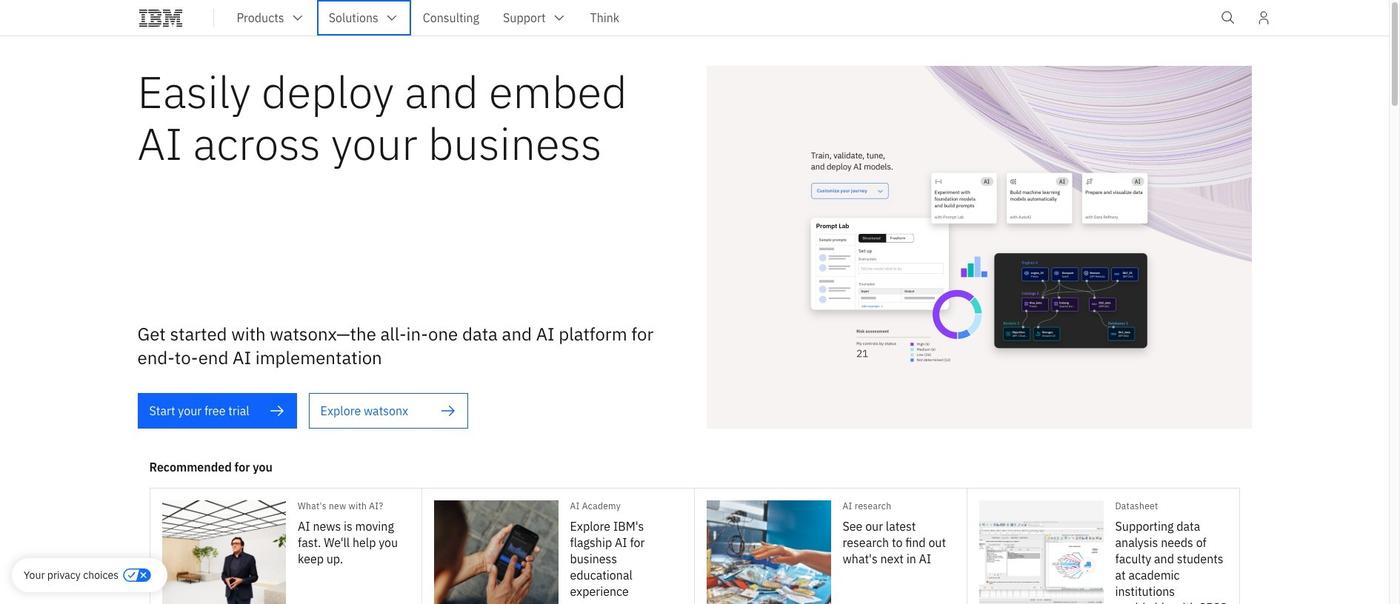 Task type: describe. For each thing, give the bounding box(es) containing it.
your privacy choices element
[[24, 568, 119, 584]]



Task type: vqa. For each thing, say whether or not it's contained in the screenshot.
Your privacy choices element at bottom left
yes



